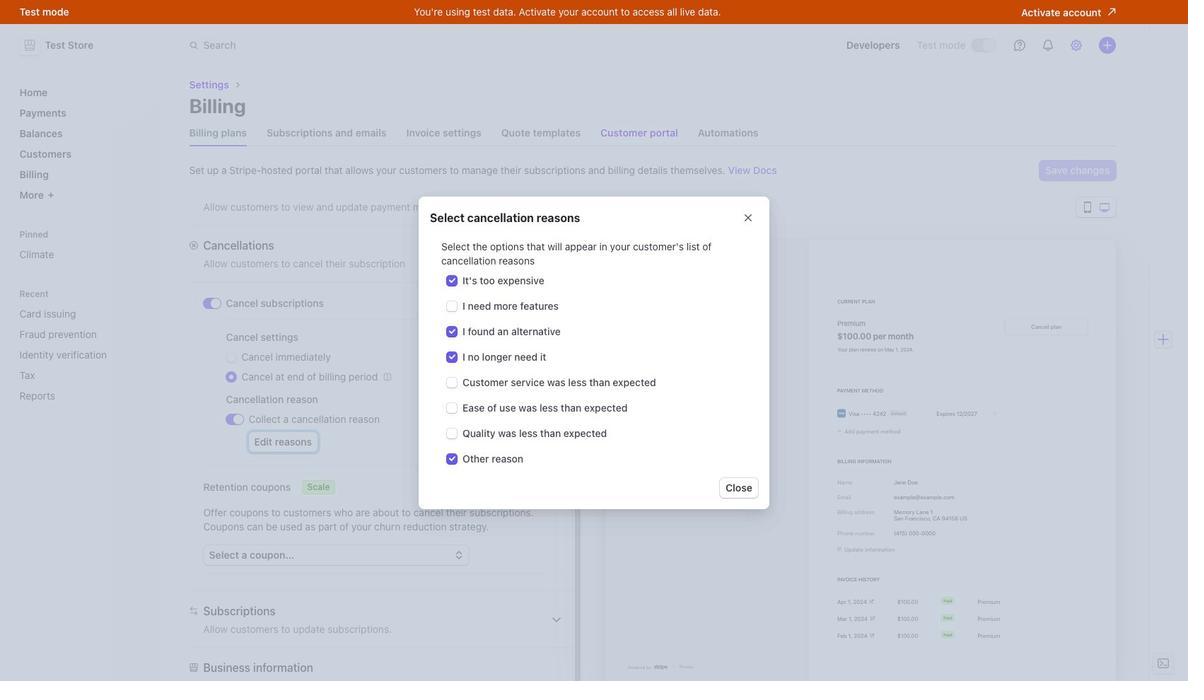 Task type: vqa. For each thing, say whether or not it's contained in the screenshot.
"right"
no



Task type: locate. For each thing, give the bounding box(es) containing it.
pinned element
[[14, 229, 153, 266]]

None search field
[[181, 32, 580, 58]]

core navigation links element
[[14, 81, 153, 207]]

tab list
[[189, 120, 1116, 146]]

alert dialog
[[419, 196, 770, 509]]

recent element
[[14, 289, 153, 408], [14, 302, 153, 408]]

close image
[[745, 213, 753, 222]]



Task type: describe. For each thing, give the bounding box(es) containing it.
1 recent element from the top
[[14, 289, 153, 408]]

stripe image
[[654, 665, 668, 670]]

2 recent element from the top
[[14, 302, 153, 408]]



